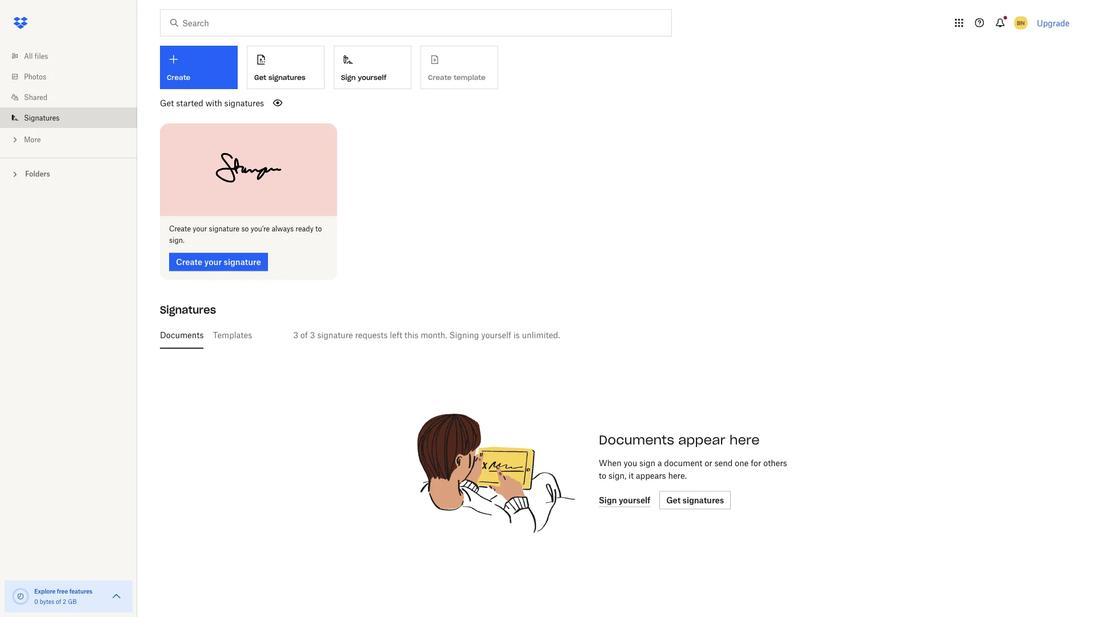 Task type: describe. For each thing, give the bounding box(es) containing it.
your for create your signature so you're always ready to sign.
[[193, 225, 207, 233]]

unlimited.
[[522, 330, 560, 340]]

to inside the when you sign a document or send one for others to sign, it appears here.
[[599, 471, 606, 481]]

left
[[390, 330, 402, 340]]

tab list containing documents
[[160, 321, 1065, 349]]

a
[[658, 458, 662, 468]]

0 horizontal spatial sign yourself button
[[334, 46, 411, 89]]

1 horizontal spatial get signatures button
[[660, 491, 731, 509]]

signature for create your signature so you're always ready to sign.
[[209, 225, 240, 233]]

you
[[624, 458, 637, 468]]

one
[[735, 458, 749, 468]]

documents tab
[[160, 321, 204, 349]]

when you sign a document or send one for others to sign, it appears here.
[[599, 458, 787, 481]]

always
[[272, 225, 294, 233]]

1 vertical spatial get
[[160, 98, 174, 108]]

0 vertical spatial get signatures button
[[247, 46, 325, 89]]

all files link
[[9, 46, 137, 66]]

gb
[[68, 598, 77, 605]]

0 vertical spatial yourself
[[358, 73, 387, 82]]

quota usage element
[[11, 587, 30, 606]]

is
[[514, 330, 520, 340]]

1 vertical spatial signatures
[[224, 98, 264, 108]]

of inside the explore free features 0 bytes of 2 gb
[[56, 598, 61, 605]]

all files
[[24, 52, 48, 60]]

1 horizontal spatial sign yourself
[[599, 495, 650, 505]]

your for create your signature
[[204, 257, 222, 267]]

send
[[715, 458, 733, 468]]

or
[[705, 458, 712, 468]]

more image
[[9, 134, 21, 145]]

bn
[[1017, 19, 1025, 26]]

signatures list item
[[0, 107, 137, 128]]

1 horizontal spatial sign yourself button
[[599, 493, 650, 507]]

requests
[[355, 330, 388, 340]]

explore
[[34, 588, 56, 595]]

2
[[63, 598, 66, 605]]

month.
[[421, 330, 447, 340]]

3 of 3 signature requests left this month. signing yourself is unlimited.
[[293, 330, 560, 340]]

ready
[[296, 225, 314, 233]]

signatures inside list item
[[24, 113, 59, 122]]

create button
[[160, 46, 238, 89]]

signatures link
[[9, 107, 137, 128]]

with
[[206, 98, 222, 108]]

1 3 from the left
[[293, 330, 298, 340]]

create for create
[[167, 73, 190, 82]]

folders button
[[0, 165, 137, 182]]

documents appear here
[[599, 432, 760, 448]]

it
[[629, 471, 634, 481]]

bytes
[[40, 598, 54, 605]]

more
[[24, 135, 41, 144]]



Task type: vqa. For each thing, say whether or not it's contained in the screenshot.
Dash (beta)
no



Task type: locate. For each thing, give the bounding box(es) containing it.
files
[[35, 52, 48, 60]]

sign
[[639, 458, 655, 468]]

sign.
[[169, 236, 185, 245]]

2 horizontal spatial yourself
[[619, 495, 650, 505]]

0 horizontal spatial sign yourself
[[341, 73, 387, 82]]

1 horizontal spatial documents
[[599, 432, 674, 448]]

sign yourself button
[[334, 46, 411, 89], [599, 493, 650, 507]]

sign yourself inside button
[[341, 73, 387, 82]]

2 vertical spatial create
[[176, 257, 202, 267]]

others
[[764, 458, 787, 468]]

0 horizontal spatial 3
[[293, 330, 298, 340]]

list
[[0, 39, 137, 158]]

0 horizontal spatial sign
[[341, 73, 356, 82]]

create
[[167, 73, 190, 82], [169, 225, 191, 233], [176, 257, 202, 267]]

1 vertical spatial signatures
[[160, 303, 216, 317]]

create up started
[[167, 73, 190, 82]]

0 horizontal spatial yourself
[[358, 73, 387, 82]]

photos link
[[9, 66, 137, 87]]

signatures down shared
[[24, 113, 59, 122]]

0 horizontal spatial of
[[56, 598, 61, 605]]

1 vertical spatial get signatures button
[[660, 491, 731, 509]]

your up the create your signature button
[[193, 225, 207, 233]]

create inside create your signature so you're always ready to sign.
[[169, 225, 191, 233]]

so
[[241, 225, 249, 233]]

0 vertical spatial documents
[[160, 330, 204, 340]]

0 horizontal spatial get signatures
[[254, 73, 306, 82]]

here.
[[668, 471, 687, 481]]

1 horizontal spatial sign
[[599, 495, 617, 505]]

0 vertical spatial sign yourself button
[[334, 46, 411, 89]]

2 horizontal spatial get
[[666, 495, 681, 505]]

dropbox image
[[9, 11, 32, 34]]

0
[[34, 598, 38, 605]]

signatures up documents "tab"
[[160, 303, 216, 317]]

templates
[[213, 330, 252, 340]]

signature left so
[[209, 225, 240, 233]]

0 horizontal spatial to
[[315, 225, 322, 233]]

0 vertical spatial sign
[[341, 73, 356, 82]]

sign
[[341, 73, 356, 82], [599, 495, 617, 505]]

get up 'get started with signatures'
[[254, 73, 266, 82]]

create up sign.
[[169, 225, 191, 233]]

1 horizontal spatial 3
[[310, 330, 315, 340]]

0 horizontal spatial documents
[[160, 330, 204, 340]]

0 horizontal spatial signatures
[[224, 98, 264, 108]]

features
[[69, 588, 93, 595]]

documents up you
[[599, 432, 674, 448]]

1 vertical spatial signature
[[224, 257, 261, 267]]

1 vertical spatial sign
[[599, 495, 617, 505]]

list containing all files
[[0, 39, 137, 158]]

documents for documents appear here
[[599, 432, 674, 448]]

all
[[24, 52, 33, 60]]

1 horizontal spatial signatures
[[268, 73, 306, 82]]

0 vertical spatial create
[[167, 73, 190, 82]]

bn button
[[1012, 14, 1030, 32]]

appears
[[636, 471, 666, 481]]

yourself
[[358, 73, 387, 82], [481, 330, 511, 340], [619, 495, 650, 505]]

0 horizontal spatial get
[[160, 98, 174, 108]]

signatures
[[268, 73, 306, 82], [224, 98, 264, 108], [683, 495, 724, 505]]

1 vertical spatial documents
[[599, 432, 674, 448]]

1 vertical spatial sign yourself button
[[599, 493, 650, 507]]

0 vertical spatial signatures
[[24, 113, 59, 122]]

1 vertical spatial get signatures
[[666, 495, 724, 505]]

create inside dropdown button
[[167, 73, 190, 82]]

signature
[[209, 225, 240, 233], [224, 257, 261, 267], [317, 330, 353, 340]]

sign yourself
[[341, 73, 387, 82], [599, 495, 650, 505]]

get down here. at bottom right
[[666, 495, 681, 505]]

0 vertical spatial get signatures
[[254, 73, 306, 82]]

signature for create your signature
[[224, 257, 261, 267]]

this
[[404, 330, 419, 340]]

for
[[751, 458, 761, 468]]

1 horizontal spatial to
[[599, 471, 606, 481]]

1 vertical spatial sign yourself
[[599, 495, 650, 505]]

you're
[[251, 225, 270, 233]]

templates tab
[[213, 321, 252, 349]]

started
[[176, 98, 203, 108]]

0 vertical spatial signature
[[209, 225, 240, 233]]

folders
[[25, 170, 50, 178]]

create inside button
[[176, 257, 202, 267]]

create down sign.
[[176, 257, 202, 267]]

2 vertical spatial signature
[[317, 330, 353, 340]]

appear
[[678, 432, 726, 448]]

1 vertical spatial to
[[599, 471, 606, 481]]

1 vertical spatial create
[[169, 225, 191, 233]]

1 horizontal spatial signatures
[[160, 303, 216, 317]]

signature left requests at the left of page
[[317, 330, 353, 340]]

1 vertical spatial yourself
[[481, 330, 511, 340]]

signature down create your signature so you're always ready to sign.
[[224, 257, 261, 267]]

Search in folder "Dropbox" text field
[[182, 17, 648, 29]]

3
[[293, 330, 298, 340], [310, 330, 315, 340]]

create for create your signature
[[176, 257, 202, 267]]

1 vertical spatial your
[[204, 257, 222, 267]]

here
[[730, 432, 760, 448]]

create for create your signature so you're always ready to sign.
[[169, 225, 191, 233]]

2 vertical spatial yourself
[[619, 495, 650, 505]]

0 vertical spatial get
[[254, 73, 266, 82]]

documents
[[160, 330, 204, 340], [599, 432, 674, 448]]

2 vertical spatial get
[[666, 495, 681, 505]]

get left started
[[160, 98, 174, 108]]

signatures
[[24, 113, 59, 122], [160, 303, 216, 317]]

explore free features 0 bytes of 2 gb
[[34, 588, 93, 605]]

document
[[664, 458, 703, 468]]

photos
[[24, 72, 46, 81]]

shared link
[[9, 87, 137, 107]]

0 vertical spatial of
[[300, 330, 308, 340]]

0 vertical spatial signatures
[[268, 73, 306, 82]]

upgrade link
[[1037, 18, 1070, 28]]

2 vertical spatial signatures
[[683, 495, 724, 505]]

your inside create your signature so you're always ready to sign.
[[193, 225, 207, 233]]

of
[[300, 330, 308, 340], [56, 598, 61, 605]]

0 vertical spatial to
[[315, 225, 322, 233]]

when
[[599, 458, 622, 468]]

signing
[[449, 330, 479, 340]]

to right ready
[[315, 225, 322, 233]]

documents for documents
[[160, 330, 204, 340]]

2 horizontal spatial signatures
[[683, 495, 724, 505]]

get signatures button
[[247, 46, 325, 89], [660, 491, 731, 509]]

get signatures
[[254, 73, 306, 82], [666, 495, 724, 505]]

get
[[254, 73, 266, 82], [160, 98, 174, 108], [666, 495, 681, 505]]

create your signature button
[[169, 253, 268, 271]]

1 vertical spatial of
[[56, 598, 61, 605]]

create your signature
[[176, 257, 261, 267]]

1 horizontal spatial yourself
[[481, 330, 511, 340]]

0 vertical spatial your
[[193, 225, 207, 233]]

sign,
[[609, 471, 626, 481]]

free
[[57, 588, 68, 595]]

your
[[193, 225, 207, 233], [204, 257, 222, 267]]

upgrade
[[1037, 18, 1070, 28]]

to down "when"
[[599, 471, 606, 481]]

to inside create your signature so you're always ready to sign.
[[315, 225, 322, 233]]

0 horizontal spatial signatures
[[24, 113, 59, 122]]

tab list
[[160, 321, 1065, 349]]

get started with signatures
[[160, 98, 264, 108]]

1 horizontal spatial get signatures
[[666, 495, 724, 505]]

0 vertical spatial sign yourself
[[341, 73, 387, 82]]

2 3 from the left
[[310, 330, 315, 340]]

create your signature so you're always ready to sign.
[[169, 225, 322, 245]]

to
[[315, 225, 322, 233], [599, 471, 606, 481]]

documents left templates tab
[[160, 330, 204, 340]]

your down create your signature so you're always ready to sign.
[[204, 257, 222, 267]]

signature inside button
[[224, 257, 261, 267]]

1 horizontal spatial get
[[254, 73, 266, 82]]

your inside button
[[204, 257, 222, 267]]

signature inside create your signature so you're always ready to sign.
[[209, 225, 240, 233]]

shared
[[24, 93, 47, 101]]

1 horizontal spatial of
[[300, 330, 308, 340]]

0 horizontal spatial get signatures button
[[247, 46, 325, 89]]



